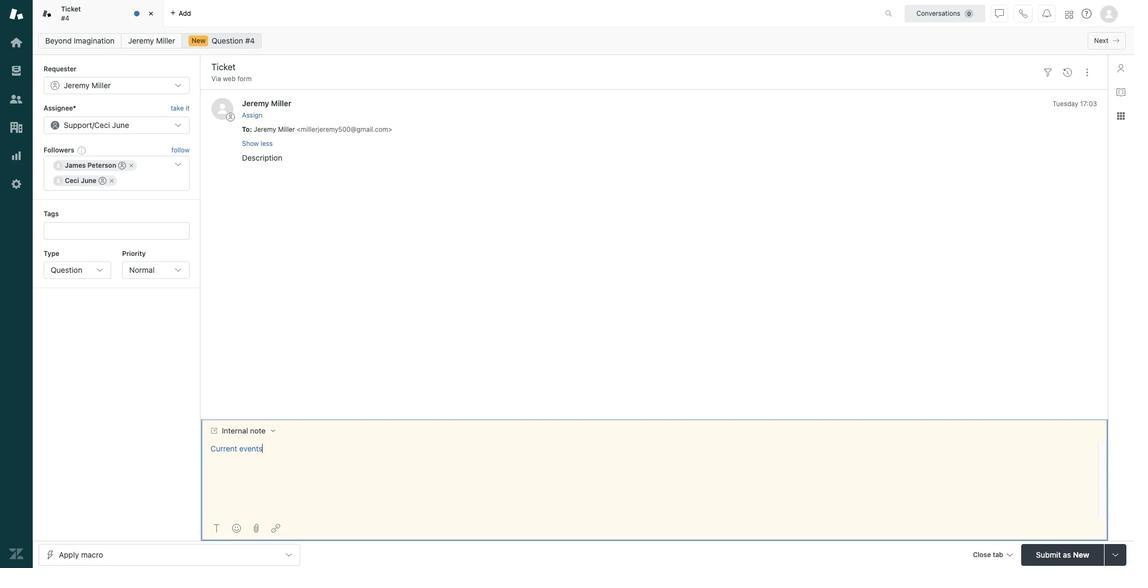 Task type: locate. For each thing, give the bounding box(es) containing it.
question
[[212, 36, 243, 45], [51, 266, 82, 275]]

to : jeremy miller <millerjeremy500@gmail.com>
[[242, 125, 393, 133]]

ceci
[[94, 120, 110, 130], [65, 177, 79, 185]]

:
[[250, 125, 252, 133]]

1 horizontal spatial new
[[1074, 551, 1090, 560]]

internal note
[[222, 427, 266, 436]]

miller up less
[[271, 99, 292, 108]]

follow button
[[172, 146, 190, 155]]

customers image
[[9, 92, 23, 106]]

tab containing ticket
[[33, 0, 164, 27]]

reporting image
[[9, 149, 23, 163]]

assignee*
[[44, 104, 76, 113]]

jeremy down requester
[[64, 81, 90, 90]]

new right "as"
[[1074, 551, 1090, 560]]

1 horizontal spatial june
[[112, 120, 129, 130]]

tab
[[33, 0, 164, 27]]

1 vertical spatial jeremy miller
[[64, 81, 111, 90]]

events image
[[1064, 68, 1073, 77]]

/
[[92, 120, 94, 130]]

#4
[[61, 14, 69, 22], [245, 36, 255, 45]]

close image
[[146, 8, 157, 19]]

question up web
[[212, 36, 243, 45]]

1 vertical spatial #4
[[245, 36, 255, 45]]

user is an agent image
[[118, 162, 126, 170]]

1 vertical spatial remove image
[[109, 178, 115, 184]]

jeremy up assign
[[242, 99, 269, 108]]

1 vertical spatial question
[[51, 266, 82, 275]]

submit as new
[[1037, 551, 1090, 560]]

#4 up form
[[245, 36, 255, 45]]

jeremy inside 'link'
[[128, 36, 154, 45]]

0 horizontal spatial new
[[192, 37, 206, 45]]

Tuesday 17:03 text field
[[1053, 100, 1098, 108]]

normal
[[129, 266, 155, 275]]

june
[[112, 120, 129, 130], [81, 177, 97, 185]]

june inside assignee* element
[[112, 120, 129, 130]]

0 vertical spatial #4
[[61, 14, 69, 22]]

requester element
[[44, 77, 190, 95]]

jeremy
[[128, 36, 154, 45], [64, 81, 90, 90], [242, 99, 269, 108], [254, 125, 276, 133]]

#4 for ticket #4
[[61, 14, 69, 22]]

#4 down ticket
[[61, 14, 69, 22]]

remove image inside "ceci june" option
[[109, 178, 115, 184]]

question button
[[44, 262, 111, 279]]

miller
[[156, 36, 175, 45], [92, 81, 111, 90], [271, 99, 292, 108], [278, 125, 295, 133]]

miller down close image
[[156, 36, 175, 45]]

jeremy down close image
[[128, 36, 154, 45]]

june left user is an agent image
[[81, 177, 97, 185]]

jeremy miller down close image
[[128, 36, 175, 45]]

jeremy miller link down close image
[[121, 33, 182, 49]]

form
[[238, 75, 252, 83]]

followers
[[44, 146, 74, 154]]

0 horizontal spatial jeremy miller
[[64, 81, 111, 90]]

imagination
[[74, 36, 115, 45]]

1 horizontal spatial remove image
[[128, 163, 135, 169]]

ceci right junececi7@gmail.com image
[[65, 177, 79, 185]]

jeremy inside jeremy miller assign
[[242, 99, 269, 108]]

beyond
[[45, 36, 72, 45]]

17:03
[[1081, 100, 1098, 108]]

tags
[[44, 210, 59, 218]]

junececi7@gmail.com image
[[54, 177, 63, 186]]

via
[[212, 75, 221, 83]]

1 vertical spatial ceci
[[65, 177, 79, 185]]

zendesk products image
[[1066, 11, 1074, 18]]

0 horizontal spatial ceci
[[65, 177, 79, 185]]

1 horizontal spatial jeremy miller link
[[242, 99, 292, 108]]

add button
[[164, 0, 198, 27]]

as
[[1064, 551, 1072, 560]]

new
[[192, 37, 206, 45], [1074, 551, 1090, 560]]

0 horizontal spatial #4
[[61, 14, 69, 22]]

remove image inside james peterson option
[[128, 163, 135, 169]]

miller up 'support / ceci june'
[[92, 81, 111, 90]]

0 vertical spatial question
[[212, 36, 243, 45]]

question inside secondary element
[[212, 36, 243, 45]]

remove image for james peterson
[[128, 163, 135, 169]]

1 horizontal spatial question
[[212, 36, 243, 45]]

jeremy miller link up assign
[[242, 99, 292, 108]]

remove image right user is an agent icon
[[128, 163, 135, 169]]

1 vertical spatial jeremy miller link
[[242, 99, 292, 108]]

ticket #4
[[61, 5, 81, 22]]

0 vertical spatial june
[[112, 120, 129, 130]]

0 vertical spatial jeremy miller
[[128, 36, 175, 45]]

#4 inside ticket #4
[[61, 14, 69, 22]]

assignee* element
[[44, 117, 190, 134]]

0 vertical spatial new
[[192, 37, 206, 45]]

james.peterson1902@gmail.com image
[[54, 162, 63, 170]]

description
[[242, 153, 282, 163]]

miller down jeremy miller assign
[[278, 125, 295, 133]]

june inside option
[[81, 177, 97, 185]]

new down add dropdown button
[[192, 37, 206, 45]]

format text image
[[213, 525, 221, 533]]

1 horizontal spatial #4
[[245, 36, 255, 45]]

remove image
[[128, 163, 135, 169], [109, 178, 115, 184]]

jeremy right :
[[254, 125, 276, 133]]

jeremy miller down requester
[[64, 81, 111, 90]]

1 horizontal spatial ceci
[[94, 120, 110, 130]]

close tab
[[974, 551, 1004, 559]]

0 horizontal spatial question
[[51, 266, 82, 275]]

beyond imagination link
[[38, 33, 122, 49]]

assign button
[[242, 111, 263, 120]]

0 horizontal spatial june
[[81, 177, 97, 185]]

Subject field
[[209, 61, 1037, 74]]

remove image right user is an agent image
[[109, 178, 115, 184]]

june right / on the top left
[[112, 120, 129, 130]]

1 vertical spatial june
[[81, 177, 97, 185]]

current events link
[[211, 445, 263, 454]]

internal
[[222, 427, 248, 436]]

ceci june option
[[53, 176, 117, 187]]

internal note button
[[201, 420, 284, 443]]

0 horizontal spatial jeremy miller link
[[121, 33, 182, 49]]

0 vertical spatial remove image
[[128, 163, 135, 169]]

jeremy miller
[[128, 36, 175, 45], [64, 81, 111, 90]]

miller inside requester element
[[92, 81, 111, 90]]

button displays agent's chat status as invisible. image
[[996, 9, 1005, 18]]

take it
[[171, 104, 190, 113]]

beyond imagination
[[45, 36, 115, 45]]

question inside popup button
[[51, 266, 82, 275]]

question down type
[[51, 266, 82, 275]]

1 horizontal spatial jeremy miller
[[128, 36, 175, 45]]

james
[[65, 162, 86, 170]]

conversations
[[917, 9, 961, 17]]

normal button
[[122, 262, 190, 279]]

add
[[179, 9, 191, 17]]

next button
[[1088, 32, 1127, 50]]

ceci right support
[[94, 120, 110, 130]]

0 horizontal spatial remove image
[[109, 178, 115, 184]]

ticket actions image
[[1084, 68, 1092, 77]]

james peterson
[[65, 162, 116, 170]]

avatar image
[[212, 98, 233, 120]]

#4 inside secondary element
[[245, 36, 255, 45]]

0 vertical spatial ceci
[[94, 120, 110, 130]]

jeremy miller link
[[121, 33, 182, 49], [242, 99, 292, 108]]



Task type: describe. For each thing, give the bounding box(es) containing it.
#4 for question #4
[[245, 36, 255, 45]]

web
[[223, 75, 236, 83]]

get help image
[[1083, 9, 1092, 19]]

zendesk support image
[[9, 7, 23, 21]]

tabs tab list
[[33, 0, 874, 27]]

note
[[250, 427, 266, 436]]

macro
[[81, 551, 103, 560]]

show less button
[[242, 139, 273, 149]]

hide composer image
[[650, 415, 659, 424]]

question #4
[[212, 36, 255, 45]]

tab
[[994, 551, 1004, 559]]

displays possible ticket submission types image
[[1112, 551, 1121, 560]]

assign
[[242, 111, 263, 119]]

question for question #4
[[212, 36, 243, 45]]

notifications image
[[1043, 9, 1052, 18]]

current
[[211, 445, 237, 454]]

take
[[171, 104, 184, 113]]

submit
[[1037, 551, 1062, 560]]

knowledge image
[[1117, 88, 1126, 97]]

add link (cmd k) image
[[272, 525, 280, 533]]

jeremy miller assign
[[242, 99, 292, 119]]

follow
[[172, 146, 190, 154]]

via web form
[[212, 75, 252, 83]]

apply
[[59, 551, 79, 560]]

apps image
[[1117, 112, 1126, 121]]

Internal note composer text field
[[206, 443, 1096, 466]]

zendesk image
[[9, 548, 23, 562]]

views image
[[9, 64, 23, 78]]

0 vertical spatial jeremy miller link
[[121, 33, 182, 49]]

to
[[242, 125, 250, 133]]

support
[[64, 120, 92, 130]]

filter image
[[1044, 68, 1053, 77]]

jeremy miller inside requester element
[[64, 81, 111, 90]]

new inside secondary element
[[192, 37, 206, 45]]

organizations image
[[9, 121, 23, 135]]

secondary element
[[33, 30, 1135, 52]]

close
[[974, 551, 992, 559]]

close tab button
[[969, 545, 1018, 568]]

jeremy inside requester element
[[64, 81, 90, 90]]

priority
[[122, 250, 146, 258]]

events
[[239, 445, 263, 454]]

apply macro
[[59, 551, 103, 560]]

admin image
[[9, 177, 23, 191]]

ceci inside option
[[65, 177, 79, 185]]

remove image for ceci june
[[109, 178, 115, 184]]

james peterson option
[[53, 160, 137, 171]]

customer context image
[[1117, 64, 1126, 73]]

get started image
[[9, 35, 23, 50]]

ceci inside assignee* element
[[94, 120, 110, 130]]

conversations button
[[905, 5, 986, 22]]

it
[[186, 104, 190, 113]]

1 vertical spatial new
[[1074, 551, 1090, 560]]

less
[[261, 140, 273, 148]]

miller inside jeremy miller assign
[[271, 99, 292, 108]]

current events
[[211, 445, 263, 454]]

type
[[44, 250, 59, 258]]

add attachment image
[[252, 525, 261, 533]]

ticket
[[61, 5, 81, 13]]

next
[[1095, 37, 1109, 45]]

ceci june
[[65, 177, 97, 185]]

<millerjeremy500@gmail.com>
[[297, 125, 393, 133]]

tuesday
[[1053, 100, 1079, 108]]

support / ceci june
[[64, 120, 129, 130]]

followers element
[[44, 156, 190, 191]]

take it button
[[171, 103, 190, 114]]

tuesday 17:03
[[1053, 100, 1098, 108]]

show
[[242, 140, 259, 148]]

jeremy miller inside secondary element
[[128, 36, 175, 45]]

insert emojis image
[[232, 525, 241, 533]]

miller inside jeremy miller 'link'
[[156, 36, 175, 45]]

show less
[[242, 140, 273, 148]]

main element
[[0, 0, 33, 569]]

question for question
[[51, 266, 82, 275]]

user is an agent image
[[99, 177, 106, 185]]

peterson
[[88, 162, 116, 170]]

Tags field
[[52, 226, 179, 236]]

info on adding followers image
[[78, 146, 86, 155]]

requester
[[44, 65, 77, 73]]



Task type: vqa. For each thing, say whether or not it's contained in the screenshot.
followers element
yes



